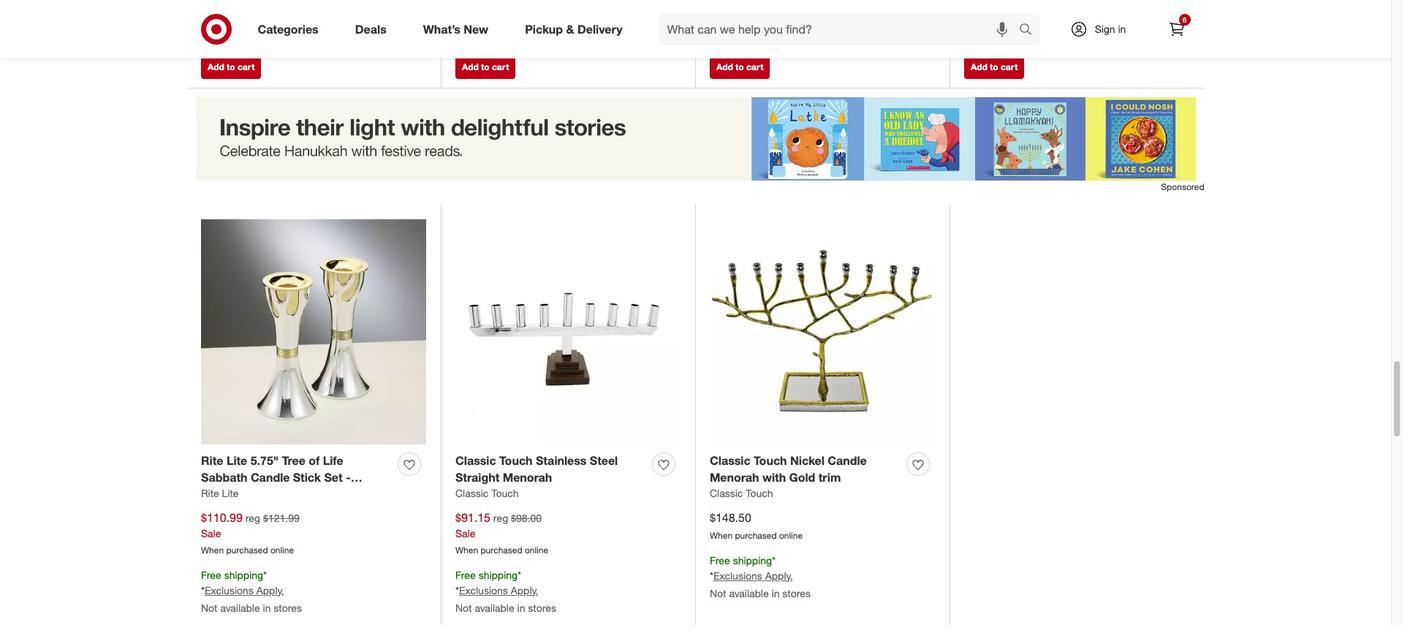 Task type: describe. For each thing, give the bounding box(es) containing it.
online for rite lite 5.75" tree of life sabbath candle stick set - silver/gold
[[271, 545, 294, 556]]

exclusions for rite lite 5.75" tree of life sabbath candle stick set - silver/gold
[[205, 584, 254, 596]]

to for first add to cart button from the right
[[990, 62, 999, 73]]

what's new
[[423, 22, 489, 36]]

in inside * exclusions apply. not available in stores
[[263, 31, 271, 43]]

&
[[566, 22, 574, 36]]

cart for 1st add to cart button from left
[[238, 62, 255, 73]]

candle inside the classic touch nickel candle menorah with gold trim
[[828, 454, 867, 468]]

online for classic touch stainless steel straight menorah
[[525, 545, 549, 556]]

to for 1st add to cart button from left
[[227, 62, 235, 73]]

apply. inside * exclusions apply. not available in stores
[[256, 13, 284, 25]]

classic touch stainless steel straight menorah
[[456, 454, 618, 485]]

2 add to cart from the left
[[462, 62, 509, 73]]

4 add to cart from the left
[[971, 62, 1018, 73]]

sale for $110.99
[[201, 527, 221, 540]]

sabbath
[[201, 470, 248, 485]]

$121.99
[[263, 512, 300, 524]]

exclusions inside * exclusions apply. not available in stores
[[205, 13, 254, 25]]

touch for classic touch "link" associated with menorah
[[746, 487, 773, 500]]

delivery
[[578, 22, 623, 36]]

not available in stores for third add to cart button from left
[[710, 18, 811, 30]]

lite for rite lite 5.75" tree of life sabbath candle stick set - silver/gold
[[227, 454, 247, 468]]

rite lite link
[[201, 486, 239, 501]]

classic touch link for menorah
[[710, 486, 773, 501]]

$110.99 reg $121.99 sale when purchased online
[[201, 511, 300, 556]]

what's
[[423, 22, 461, 36]]

touch for classic touch stainless steel straight menorah link
[[500, 454, 533, 468]]

exclusions apply. link for classic touch stainless steel straight menorah
[[459, 584, 538, 596]]

when for classic touch stainless steel straight menorah
[[456, 545, 478, 556]]

classic inside classic touch stainless steel straight menorah
[[456, 454, 496, 468]]

life
[[323, 454, 343, 468]]

purchased for rite lite 5.75" tree of life sabbath candle stick set - silver/gold
[[226, 545, 268, 556]]

5.75"
[[251, 454, 279, 468]]

free for sabbath
[[201, 569, 221, 581]]

available inside * exclusions apply. not available in stores
[[220, 31, 260, 43]]

touch for classic touch nickel candle menorah with gold trim link
[[754, 454, 787, 468]]

sign
[[1095, 23, 1116, 35]]

straight
[[456, 470, 500, 485]]

when for rite lite 5.75" tree of life sabbath candle stick set - silver/gold
[[201, 545, 224, 556]]

4 add to cart button from the left
[[965, 56, 1025, 79]]

advertisement region
[[187, 97, 1205, 181]]

exclusions apply. link for rite lite 5.75" tree of life sabbath candle stick set - silver/gold
[[205, 584, 284, 596]]

sign in link
[[1058, 13, 1149, 45]]

categories
[[258, 22, 319, 36]]

apply. for classic touch nickel candle menorah with gold trim
[[765, 569, 793, 582]]

add for first add to cart button from the right
[[971, 62, 988, 73]]

tree
[[282, 454, 306, 468]]

$91.15 reg $98.00 sale when purchased online
[[456, 511, 549, 556]]

free shipping * * exclusions apply. not available in stores for gold
[[710, 554, 811, 599]]

1 horizontal spatial shipping
[[479, 569, 518, 581]]

6 link
[[1161, 13, 1193, 45]]

nickel
[[791, 454, 825, 468]]

rite for rite lite
[[201, 487, 219, 500]]

cart for third add to cart button from right
[[492, 62, 509, 73]]

$98.00
[[511, 512, 542, 524]]

new
[[464, 22, 489, 36]]

3 add to cart button from the left
[[710, 56, 770, 79]]

lite for rite lite
[[222, 487, 239, 500]]

candle inside rite lite 5.75" tree of life sabbath candle stick set - silver/gold
[[251, 470, 290, 485]]

classic touch for straight
[[456, 487, 519, 500]]

to for third add to cart button from left
[[736, 62, 744, 73]]

steel
[[590, 454, 618, 468]]

exclusions for classic touch nickel candle menorah with gold trim
[[714, 569, 763, 582]]

cart for third add to cart button from left
[[747, 62, 764, 73]]

of
[[309, 454, 320, 468]]

online inside $148.50 when purchased online
[[780, 530, 803, 541]]

add for third add to cart button from right
[[462, 62, 479, 73]]

pickup & delivery link
[[513, 13, 641, 45]]

* exclusions apply. not available in stores
[[201, 13, 302, 43]]

pickup & delivery
[[525, 22, 623, 36]]

classic inside the classic touch nickel candle menorah with gold trim
[[710, 454, 751, 468]]

1 add to cart from the left
[[208, 62, 255, 73]]



Task type: vqa. For each thing, say whether or not it's contained in the screenshot.
36
no



Task type: locate. For each thing, give the bounding box(es) containing it.
not available in stores
[[456, 18, 556, 30], [710, 18, 811, 30]]

purchased down "$98.00"
[[481, 545, 523, 556]]

trim
[[819, 470, 841, 485]]

online inside $91.15 reg $98.00 sale when purchased online
[[525, 545, 549, 556]]

menorah down stainless
[[503, 470, 552, 485]]

exclusions
[[205, 13, 254, 25], [714, 569, 763, 582], [205, 584, 254, 596], [459, 584, 508, 596]]

1 horizontal spatial online
[[525, 545, 549, 556]]

reg
[[246, 512, 260, 524], [494, 512, 508, 524]]

rite lite 5.75" tree of life sabbath candle stick set - silver/gold image
[[201, 219, 426, 445], [201, 219, 426, 445]]

3 add from the left
[[717, 62, 733, 73]]

touch inside classic touch stainless steel straight menorah
[[500, 454, 533, 468]]

cart
[[238, 62, 255, 73], [492, 62, 509, 73], [747, 62, 764, 73], [1001, 62, 1018, 73]]

1 horizontal spatial candle
[[828, 454, 867, 468]]

1 to from the left
[[227, 62, 235, 73]]

classic touch
[[456, 487, 519, 500], [710, 487, 773, 500]]

free for gold
[[710, 554, 730, 567]]

silver/gold
[[201, 487, 262, 502]]

3 to from the left
[[736, 62, 744, 73]]

online
[[780, 530, 803, 541], [271, 545, 294, 556], [525, 545, 549, 556]]

* inside * exclusions apply. not available in stores
[[201, 13, 205, 25]]

2 horizontal spatial free shipping * * exclusions apply. not available in stores
[[710, 554, 811, 599]]

classic touch nickel candle menorah with gold trim
[[710, 454, 867, 485]]

exclusions left "categories"
[[205, 13, 254, 25]]

2 add to cart button from the left
[[456, 56, 516, 79]]

in
[[517, 18, 525, 30], [772, 18, 780, 30], [1119, 23, 1126, 35], [263, 31, 271, 43], [772, 587, 780, 599], [263, 602, 271, 614], [517, 602, 525, 614]]

search
[[1013, 23, 1048, 38]]

sponsored
[[1162, 182, 1205, 193]]

when down $91.15
[[456, 545, 478, 556]]

stores
[[528, 18, 556, 30], [783, 18, 811, 30], [274, 31, 302, 43], [783, 587, 811, 599], [274, 602, 302, 614], [528, 602, 556, 614]]

exclusions down $148.50 when purchased online
[[714, 569, 763, 582]]

rite down sabbath
[[201, 487, 219, 500]]

to
[[227, 62, 235, 73], [481, 62, 490, 73], [736, 62, 744, 73], [990, 62, 999, 73]]

rite inside rite lite link
[[201, 487, 219, 500]]

2 horizontal spatial purchased
[[735, 530, 777, 541]]

2 horizontal spatial free
[[710, 554, 730, 567]]

candle
[[828, 454, 867, 468], [251, 470, 290, 485]]

add
[[208, 62, 224, 73], [462, 62, 479, 73], [717, 62, 733, 73], [971, 62, 988, 73]]

exclusions down $110.99 reg $121.99 sale when purchased online
[[205, 584, 254, 596]]

$148.50 when purchased online
[[710, 511, 803, 541]]

free shipping * * exclusions apply. not available in stores for sabbath
[[201, 569, 302, 614]]

sale for $91.15
[[456, 527, 476, 540]]

purchased inside $91.15 reg $98.00 sale when purchased online
[[481, 545, 523, 556]]

classic touch for menorah
[[710, 487, 773, 500]]

when
[[710, 530, 733, 541], [201, 545, 224, 556], [456, 545, 478, 556]]

shipping down $148.50 when purchased online
[[733, 554, 772, 567]]

free down $91.15 reg $98.00 sale when purchased online on the bottom of the page
[[456, 569, 476, 581]]

when inside $91.15 reg $98.00 sale when purchased online
[[456, 545, 478, 556]]

rite
[[201, 454, 223, 468], [201, 487, 219, 500]]

shipping for sabbath
[[224, 569, 263, 581]]

1 vertical spatial rite
[[201, 487, 219, 500]]

add to cart
[[208, 62, 255, 73], [462, 62, 509, 73], [717, 62, 764, 73], [971, 62, 1018, 73]]

1 menorah from the left
[[503, 470, 552, 485]]

when down $148.50
[[710, 530, 733, 541]]

stainless
[[536, 454, 587, 468]]

1 horizontal spatial reg
[[494, 512, 508, 524]]

1 cart from the left
[[238, 62, 255, 73]]

0 vertical spatial lite
[[227, 454, 247, 468]]

online down gold
[[780, 530, 803, 541]]

classic touch link
[[456, 486, 519, 501], [710, 486, 773, 501]]

$91.15
[[456, 511, 491, 525]]

online down $121.99
[[271, 545, 294, 556]]

shipping for gold
[[733, 554, 772, 567]]

classic touch up $148.50
[[710, 487, 773, 500]]

2 reg from the left
[[494, 512, 508, 524]]

0 horizontal spatial purchased
[[226, 545, 268, 556]]

when inside $110.99 reg $121.99 sale when purchased online
[[201, 545, 224, 556]]

3 add to cart from the left
[[717, 62, 764, 73]]

1 sale from the left
[[201, 527, 221, 540]]

classic touch nickel candle menorah with gold trim image
[[710, 219, 935, 445], [710, 219, 935, 445]]

$110.99
[[201, 511, 243, 525]]

rite up sabbath
[[201, 454, 223, 468]]

apply.
[[256, 13, 284, 25], [765, 569, 793, 582], [256, 584, 284, 596], [511, 584, 538, 596]]

free shipping * * exclusions apply. not available in stores down $148.50 when purchased online
[[710, 554, 811, 599]]

shipping
[[733, 554, 772, 567], [224, 569, 263, 581], [479, 569, 518, 581]]

sale down $110.99
[[201, 527, 221, 540]]

2 menorah from the left
[[710, 470, 759, 485]]

1 horizontal spatial classic touch
[[710, 487, 773, 500]]

stores inside * exclusions apply. not available in stores
[[274, 31, 302, 43]]

0 horizontal spatial reg
[[246, 512, 260, 524]]

2 cart from the left
[[492, 62, 509, 73]]

classic touch down straight
[[456, 487, 519, 500]]

0 horizontal spatial menorah
[[503, 470, 552, 485]]

rite for rite lite 5.75" tree of life sabbath candle stick set - silver/gold
[[201, 454, 223, 468]]

exclusions for classic touch stainless steel straight menorah
[[459, 584, 508, 596]]

not inside * exclusions apply. not available in stores
[[201, 31, 218, 43]]

purchased down $110.99
[[226, 545, 268, 556]]

lite up sabbath
[[227, 454, 247, 468]]

1 horizontal spatial purchased
[[481, 545, 523, 556]]

free shipping * * exclusions apply. not available in stores down $110.99 reg $121.99 sale when purchased online
[[201, 569, 302, 614]]

2 not available in stores from the left
[[710, 18, 811, 30]]

classic touch stainless steel straight menorah image
[[456, 219, 681, 445], [456, 219, 681, 445]]

gold
[[790, 470, 816, 485]]

2 sale from the left
[[456, 527, 476, 540]]

purchased inside $110.99 reg $121.99 sale when purchased online
[[226, 545, 268, 556]]

classic touch nickel candle menorah with gold trim link
[[710, 453, 901, 486]]

free
[[710, 554, 730, 567], [201, 569, 221, 581], [456, 569, 476, 581]]

available
[[475, 18, 515, 30], [729, 18, 769, 30], [220, 31, 260, 43], [729, 587, 769, 599], [220, 602, 260, 614], [475, 602, 515, 614]]

candle down 5.75"
[[251, 470, 290, 485]]

set
[[324, 470, 343, 485]]

0 horizontal spatial shipping
[[224, 569, 263, 581]]

$148.50
[[710, 511, 752, 525]]

apply. for rite lite 5.75" tree of life sabbath candle stick set - silver/gold
[[256, 584, 284, 596]]

reg inside $110.99 reg $121.99 sale when purchased online
[[246, 512, 260, 524]]

rite lite 5.75" tree of life sabbath candle stick set - silver/gold link
[[201, 453, 392, 502]]

reg for $91.15
[[494, 512, 508, 524]]

-
[[346, 470, 351, 485]]

search button
[[1013, 13, 1048, 48]]

classic touch stainless steel straight menorah link
[[456, 453, 646, 486]]

1 classic touch from the left
[[456, 487, 519, 500]]

when down $110.99
[[201, 545, 224, 556]]

free down $110.99 reg $121.99 sale when purchased online
[[201, 569, 221, 581]]

menorah inside classic touch stainless steel straight menorah
[[503, 470, 552, 485]]

free shipping * * exclusions apply. not available in stores
[[710, 554, 811, 599], [201, 569, 302, 614], [456, 569, 556, 614]]

purchased inside $148.50 when purchased online
[[735, 530, 777, 541]]

sign in
[[1095, 23, 1126, 35]]

lite down sabbath
[[222, 487, 239, 500]]

0 horizontal spatial when
[[201, 545, 224, 556]]

online inside $110.99 reg $121.99 sale when purchased online
[[271, 545, 294, 556]]

classic
[[456, 454, 496, 468], [710, 454, 751, 468], [456, 487, 489, 500], [710, 487, 743, 500]]

rite lite 5.75" tree of life sabbath candle stick set - silver/gold
[[201, 454, 351, 502]]

1 horizontal spatial sale
[[456, 527, 476, 540]]

1 horizontal spatial when
[[456, 545, 478, 556]]

when inside $148.50 when purchased online
[[710, 530, 733, 541]]

classic touch link up $148.50
[[710, 486, 773, 501]]

free shipping * * exclusions apply. not available in stores down $91.15 reg $98.00 sale when purchased online on the bottom of the page
[[456, 569, 556, 614]]

2 add from the left
[[462, 62, 479, 73]]

1 horizontal spatial free
[[456, 569, 476, 581]]

sale inside $91.15 reg $98.00 sale when purchased online
[[456, 527, 476, 540]]

menorah left with
[[710, 470, 759, 485]]

categories link
[[245, 13, 337, 45]]

purchased down $148.50
[[735, 530, 777, 541]]

1 horizontal spatial free shipping * * exclusions apply. not available in stores
[[456, 569, 556, 614]]

0 horizontal spatial classic touch link
[[456, 486, 519, 501]]

free down $148.50
[[710, 554, 730, 567]]

2 horizontal spatial when
[[710, 530, 733, 541]]

stick
[[293, 470, 321, 485]]

to for third add to cart button from right
[[481, 62, 490, 73]]

2 rite from the top
[[201, 487, 219, 500]]

shipping down $91.15 reg $98.00 sale when purchased online on the bottom of the page
[[479, 569, 518, 581]]

1 not available in stores from the left
[[456, 18, 556, 30]]

purchased
[[735, 530, 777, 541], [226, 545, 268, 556], [481, 545, 523, 556]]

0 horizontal spatial classic touch
[[456, 487, 519, 500]]

cart for first add to cart button from the right
[[1001, 62, 1018, 73]]

0 horizontal spatial online
[[271, 545, 294, 556]]

exclusions apply. link
[[205, 13, 284, 25], [714, 569, 793, 582], [205, 584, 284, 596], [459, 584, 538, 596]]

0 vertical spatial rite
[[201, 454, 223, 468]]

touch inside the classic touch nickel candle menorah with gold trim
[[754, 454, 787, 468]]

1 vertical spatial lite
[[222, 487, 239, 500]]

What can we help you find? suggestions appear below search field
[[659, 13, 1023, 45]]

sale inside $110.99 reg $121.99 sale when purchased online
[[201, 527, 221, 540]]

menorah inside the classic touch nickel candle menorah with gold trim
[[710, 470, 759, 485]]

*
[[201, 13, 205, 25], [772, 554, 776, 567], [263, 569, 267, 581], [518, 569, 521, 581], [710, 569, 714, 582], [201, 584, 205, 596], [456, 584, 459, 596]]

0 horizontal spatial candle
[[251, 470, 290, 485]]

reg left $121.99
[[246, 512, 260, 524]]

deals
[[355, 22, 387, 36]]

3 cart from the left
[[747, 62, 764, 73]]

0 horizontal spatial free shipping * * exclusions apply. not available in stores
[[201, 569, 302, 614]]

1 add from the left
[[208, 62, 224, 73]]

reg inside $91.15 reg $98.00 sale when purchased online
[[494, 512, 508, 524]]

4 to from the left
[[990, 62, 999, 73]]

reg left "$98.00"
[[494, 512, 508, 524]]

candle up trim at the right
[[828, 454, 867, 468]]

touch up with
[[754, 454, 787, 468]]

menorah
[[503, 470, 552, 485], [710, 470, 759, 485]]

classic touch link down straight
[[456, 486, 519, 501]]

not available in stores for third add to cart button from right
[[456, 18, 556, 30]]

add to cart button
[[201, 56, 261, 79], [456, 56, 516, 79], [710, 56, 770, 79], [965, 56, 1025, 79]]

1 add to cart button from the left
[[201, 56, 261, 79]]

2 classic touch from the left
[[710, 487, 773, 500]]

pickup
[[525, 22, 563, 36]]

touch down straight
[[492, 487, 519, 500]]

0 vertical spatial candle
[[828, 454, 867, 468]]

add for 1st add to cart button from left
[[208, 62, 224, 73]]

with
[[763, 470, 786, 485]]

touch for straight's classic touch "link"
[[492, 487, 519, 500]]

deals link
[[343, 13, 405, 45]]

1 horizontal spatial classic touch link
[[710, 486, 773, 501]]

1 classic touch link from the left
[[456, 486, 519, 501]]

exclusions down $91.15 reg $98.00 sale when purchased online on the bottom of the page
[[459, 584, 508, 596]]

2 classic touch link from the left
[[710, 486, 773, 501]]

sale
[[201, 527, 221, 540], [456, 527, 476, 540]]

lite inside rite lite 5.75" tree of life sabbath candle stick set - silver/gold
[[227, 454, 247, 468]]

2 horizontal spatial online
[[780, 530, 803, 541]]

rite inside rite lite 5.75" tree of life sabbath candle stick set - silver/gold
[[201, 454, 223, 468]]

1 horizontal spatial menorah
[[710, 470, 759, 485]]

classic touch link for straight
[[456, 486, 519, 501]]

0 horizontal spatial sale
[[201, 527, 221, 540]]

4 cart from the left
[[1001, 62, 1018, 73]]

add for third add to cart button from left
[[717, 62, 733, 73]]

touch up straight
[[500, 454, 533, 468]]

shipping down $110.99 reg $121.99 sale when purchased online
[[224, 569, 263, 581]]

2 to from the left
[[481, 62, 490, 73]]

apply. for classic touch stainless steel straight menorah
[[511, 584, 538, 596]]

what's new link
[[411, 13, 507, 45]]

purchased for classic touch stainless steel straight menorah
[[481, 545, 523, 556]]

not
[[456, 18, 472, 30], [710, 18, 727, 30], [201, 31, 218, 43], [710, 587, 727, 599], [201, 602, 218, 614], [456, 602, 472, 614]]

6
[[1183, 15, 1187, 24]]

touch down with
[[746, 487, 773, 500]]

4 add from the left
[[971, 62, 988, 73]]

1 rite from the top
[[201, 454, 223, 468]]

0 horizontal spatial free
[[201, 569, 221, 581]]

lite
[[227, 454, 247, 468], [222, 487, 239, 500]]

touch
[[500, 454, 533, 468], [754, 454, 787, 468], [492, 487, 519, 500], [746, 487, 773, 500]]

rite lite
[[201, 487, 239, 500]]

1 horizontal spatial not available in stores
[[710, 18, 811, 30]]

sale down $91.15
[[456, 527, 476, 540]]

online down "$98.00"
[[525, 545, 549, 556]]

2 horizontal spatial shipping
[[733, 554, 772, 567]]

1 vertical spatial candle
[[251, 470, 290, 485]]

0 horizontal spatial not available in stores
[[456, 18, 556, 30]]

1 reg from the left
[[246, 512, 260, 524]]

exclusions apply. link for classic touch nickel candle menorah with gold trim
[[714, 569, 793, 582]]

reg for $110.99
[[246, 512, 260, 524]]



